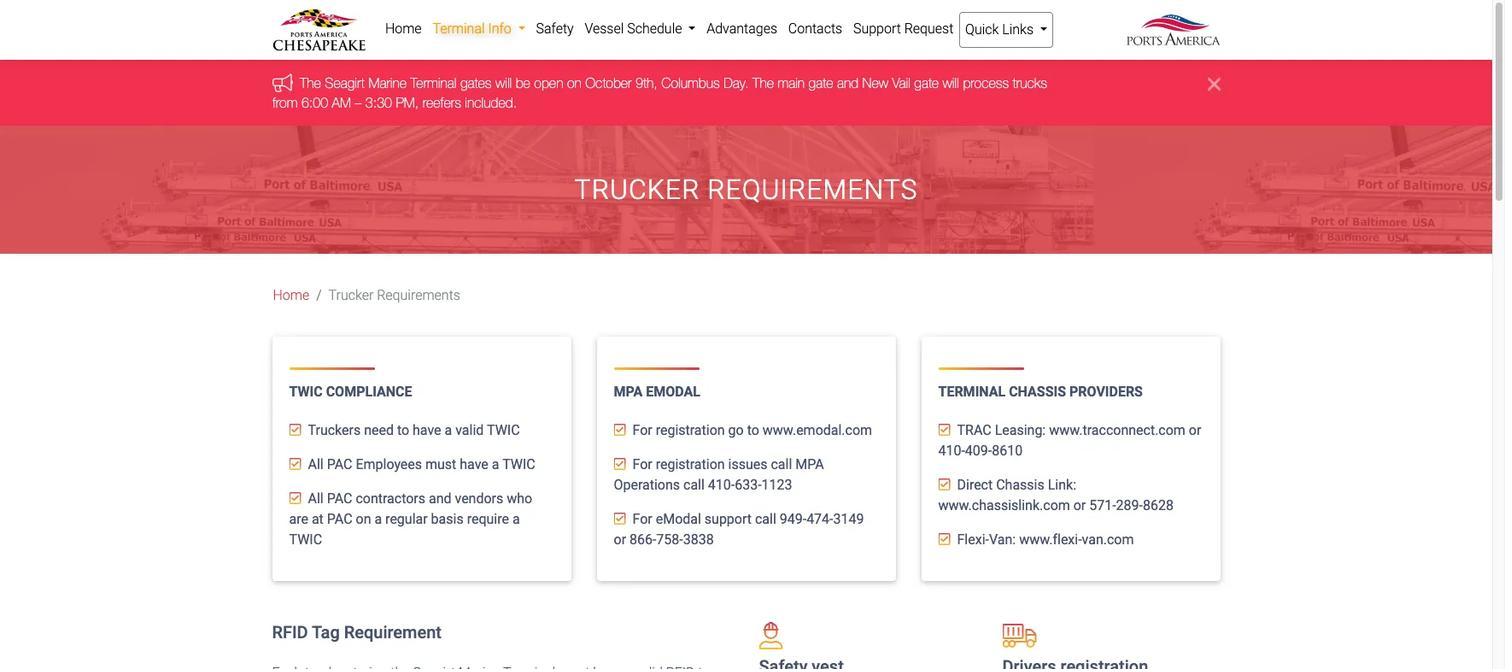 Task type: locate. For each thing, give the bounding box(es) containing it.
1 vertical spatial and
[[429, 491, 452, 507]]

2 will from the left
[[943, 76, 959, 91]]

home
[[385, 21, 422, 37], [273, 287, 310, 303]]

call for support
[[755, 511, 777, 527]]

0 vertical spatial and
[[837, 76, 858, 91]]

terminal chassis providers
[[939, 384, 1143, 400]]

1 vertical spatial mpa
[[796, 456, 824, 473]]

1 vertical spatial pac
[[327, 491, 352, 507]]

terminal inside the seagirt marine terminal gates will be open on october 9th, columbus day. the main gate and new vail gate will process trucks from 6:00 am – 3:30 pm, reefers included.
[[410, 76, 456, 91]]

registration
[[656, 422, 725, 438], [656, 456, 725, 473]]

for for for registration go to www.emodal.com
[[633, 422, 653, 438]]

1 vertical spatial chassis
[[996, 477, 1045, 493]]

quick links link
[[959, 12, 1054, 48]]

1 vertical spatial emodal
[[656, 511, 701, 527]]

vail
[[892, 76, 910, 91]]

3 pac from the top
[[327, 511, 353, 527]]

0 vertical spatial trucker
[[575, 173, 700, 206]]

check square image for trac leasing:
[[939, 423, 951, 437]]

for inside for registration issues call mpa operations call
[[633, 456, 653, 473]]

link:
[[1048, 477, 1077, 493]]

to right go
[[747, 422, 759, 438]]

go
[[728, 422, 744, 438]]

or inside direct chassis link: www.chassislink.com or 571-289-8628
[[1074, 497, 1086, 514]]

twic inside all pac contractors and vendors who are at pac on a regular basis require a twic
[[289, 532, 322, 548]]

0 vertical spatial pac
[[327, 456, 352, 473]]

1 vertical spatial trucker requirements
[[329, 287, 460, 303]]

410-633-1123 link
[[708, 477, 792, 493]]

3:30
[[365, 95, 392, 110]]

chassis up leasing:
[[1009, 384, 1066, 400]]

registration up operations on the bottom of page
[[656, 456, 725, 473]]

2 vertical spatial or
[[614, 532, 626, 548]]

474-
[[807, 511, 833, 527]]

410-
[[939, 443, 965, 459], [708, 477, 735, 493]]

1 horizontal spatial home
[[385, 21, 422, 37]]

2 vertical spatial for
[[633, 511, 653, 527]]

1 for from the top
[[633, 422, 653, 438]]

1 pac from the top
[[327, 456, 352, 473]]

need
[[364, 422, 394, 438]]

operations
[[614, 477, 680, 493]]

0 vertical spatial home link
[[380, 12, 427, 46]]

require
[[467, 511, 509, 527]]

registration left go
[[656, 422, 725, 438]]

1 horizontal spatial have
[[460, 456, 489, 473]]

a down who
[[513, 511, 520, 527]]

to right need
[[397, 422, 409, 438]]

2 vertical spatial call
[[755, 511, 777, 527]]

1 horizontal spatial requirements
[[708, 173, 918, 206]]

0 horizontal spatial will
[[495, 76, 512, 91]]

check square image for for registration issues call mpa operations call
[[614, 457, 626, 471]]

twic down are at bottom left
[[289, 532, 322, 548]]

vessel schedule link
[[579, 12, 701, 46]]

have right must
[[460, 456, 489, 473]]

will left be
[[495, 76, 512, 91]]

0 vertical spatial trucker requirements
[[575, 173, 918, 206]]

2 horizontal spatial or
[[1189, 422, 1202, 438]]

1 to from the left
[[397, 422, 409, 438]]

registration inside for registration issues call mpa operations call
[[656, 456, 725, 473]]

trucker
[[575, 173, 700, 206], [329, 287, 374, 303]]

on right open
[[567, 76, 581, 91]]

twic up who
[[503, 456, 536, 473]]

leasing:
[[995, 422, 1046, 438]]

1 registration from the top
[[656, 422, 725, 438]]

0 vertical spatial mpa
[[614, 384, 643, 400]]

chassis up the www.chassislink.com link
[[996, 477, 1045, 493]]

home for the rightmost home link
[[385, 21, 422, 37]]

for emodal support call 949-474-3149 or 866-758-3838
[[614, 511, 864, 548]]

0 vertical spatial home
[[385, 21, 422, 37]]

emodal inside for emodal support call 949-474-3149 or 866-758-3838
[[656, 511, 701, 527]]

866-
[[630, 532, 657, 548]]

check square image down operations on the bottom of page
[[614, 512, 626, 526]]

all inside all pac contractors and vendors who are at pac on a regular basis require a twic
[[308, 491, 324, 507]]

for down "mpa emodal"
[[633, 422, 653, 438]]

1 vertical spatial all
[[308, 491, 324, 507]]

support
[[854, 21, 901, 37]]

all pac employees must have a twic
[[308, 456, 536, 473]]

bullhorn image
[[272, 73, 299, 92]]

check square image for direct chassis link:
[[939, 478, 951, 491]]

rfid
[[272, 622, 308, 643]]

twic right valid
[[487, 422, 520, 438]]

gate right vail
[[914, 76, 939, 91]]

pac for contractors
[[327, 491, 352, 507]]

410-409-8610 link
[[939, 443, 1023, 459]]

pac
[[327, 456, 352, 473], [327, 491, 352, 507], [327, 511, 353, 527]]

1 vertical spatial for
[[633, 456, 653, 473]]

call up 1123
[[771, 456, 792, 473]]

–
[[354, 95, 361, 110]]

direct
[[957, 477, 993, 493]]

1 vertical spatial on
[[356, 511, 371, 527]]

regular
[[385, 511, 428, 527]]

0 vertical spatial for
[[633, 422, 653, 438]]

for inside for emodal support call 949-474-3149 or 866-758-3838
[[633, 511, 653, 527]]

the
[[299, 76, 321, 91], [752, 76, 774, 91]]

1 horizontal spatial will
[[943, 76, 959, 91]]

registration for issues
[[656, 456, 725, 473]]

1 vertical spatial have
[[460, 456, 489, 473]]

1 vertical spatial registration
[[656, 456, 725, 473]]

all down truckers
[[308, 456, 324, 473]]

410- down issues
[[708, 477, 735, 493]]

all up at
[[308, 491, 324, 507]]

1 horizontal spatial gate
[[914, 76, 939, 91]]

terminal left the info
[[433, 21, 485, 37]]

1 horizontal spatial or
[[1074, 497, 1086, 514]]

0 horizontal spatial have
[[413, 422, 441, 438]]

www.flexi-van.com link
[[1019, 532, 1134, 548]]

1 vertical spatial call
[[684, 477, 705, 493]]

requirements
[[708, 173, 918, 206], [377, 287, 460, 303]]

check square image up operations on the bottom of page
[[614, 457, 626, 471]]

pac left 'contractors'
[[327, 491, 352, 507]]

2 gate from the left
[[914, 76, 939, 91]]

process
[[963, 76, 1009, 91]]

289-
[[1116, 497, 1143, 514]]

1 vertical spatial requirements
[[377, 287, 460, 303]]

0 vertical spatial chassis
[[1009, 384, 1066, 400]]

or left 571-
[[1074, 497, 1086, 514]]

3149
[[833, 511, 864, 527]]

or
[[1189, 422, 1202, 438], [1074, 497, 1086, 514], [614, 532, 626, 548]]

1 vertical spatial or
[[1074, 497, 1086, 514]]

0 vertical spatial requirements
[[708, 173, 918, 206]]

1 horizontal spatial the
[[752, 76, 774, 91]]

0 vertical spatial 410-
[[939, 443, 965, 459]]

call inside for emodal support call 949-474-3149 or 866-758-3838
[[755, 511, 777, 527]]

0 horizontal spatial the
[[299, 76, 321, 91]]

must
[[426, 456, 457, 473]]

the seagirt marine terminal gates will be open on october 9th, columbus day. the main gate and new vail gate will process trucks from 6:00 am – 3:30 pm, reefers included. alert
[[0, 60, 1493, 126]]

advantages link
[[701, 12, 783, 46]]

0 horizontal spatial and
[[429, 491, 452, 507]]

0 horizontal spatial to
[[397, 422, 409, 438]]

compliance
[[326, 384, 412, 400]]

pac down truckers
[[327, 456, 352, 473]]

www.tracconnect.com link
[[1049, 422, 1186, 438]]

www.emodal.com
[[763, 422, 872, 438]]

949-
[[780, 511, 807, 527]]

gate right main
[[808, 76, 833, 91]]

pac for employees
[[327, 456, 352, 473]]

or right www.tracconnect.com 'link'
[[1189, 422, 1202, 438]]

check square image left truckers
[[289, 423, 301, 437]]

open
[[534, 76, 563, 91]]

0 horizontal spatial requirements
[[377, 287, 460, 303]]

410-633-1123
[[708, 477, 792, 493]]

1 horizontal spatial trucker requirements
[[575, 173, 918, 206]]

410- inside trac leasing: www.tracconnect.com or 410-409-8610
[[939, 443, 965, 459]]

check square image left trac
[[939, 423, 951, 437]]

1 vertical spatial home
[[273, 287, 310, 303]]

1 vertical spatial trucker
[[329, 287, 374, 303]]

for up 866-
[[633, 511, 653, 527]]

van.com
[[1082, 532, 1134, 548]]

0 horizontal spatial home
[[273, 287, 310, 303]]

0 vertical spatial or
[[1189, 422, 1202, 438]]

or inside for emodal support call 949-474-3149 or 866-758-3838
[[614, 532, 626, 548]]

1 horizontal spatial and
[[837, 76, 858, 91]]

have up all pac employees must have a twic
[[413, 422, 441, 438]]

trucks
[[1013, 76, 1047, 91]]

2 all from the top
[[308, 491, 324, 507]]

employees
[[356, 456, 422, 473]]

1 horizontal spatial to
[[747, 422, 759, 438]]

a
[[445, 422, 452, 438], [492, 456, 499, 473], [375, 511, 382, 527], [513, 511, 520, 527]]

are
[[289, 511, 308, 527]]

van:
[[989, 532, 1016, 548]]

1 horizontal spatial on
[[567, 76, 581, 91]]

1 vertical spatial home link
[[273, 286, 310, 306]]

1 horizontal spatial trucker
[[575, 173, 700, 206]]

0 vertical spatial on
[[567, 76, 581, 91]]

0 vertical spatial call
[[771, 456, 792, 473]]

866-758-3838 link
[[630, 532, 714, 548]]

advantages
[[707, 21, 778, 37]]

check square image for all pac employees must have a twic
[[289, 457, 301, 471]]

and left the new
[[837, 76, 858, 91]]

chassis inside direct chassis link: www.chassislink.com or 571-289-8628
[[996, 477, 1045, 493]]

marine
[[368, 76, 406, 91]]

0 vertical spatial have
[[413, 422, 441, 438]]

2 vertical spatial terminal
[[939, 384, 1006, 400]]

the up 6:00 at the left top of page
[[299, 76, 321, 91]]

check square image left flexi-
[[939, 532, 951, 546]]

1 gate from the left
[[808, 76, 833, 91]]

9th,
[[635, 76, 657, 91]]

for for for registration issues call mpa operations call
[[633, 456, 653, 473]]

0 horizontal spatial mpa
[[614, 384, 643, 400]]

0 vertical spatial emodal
[[646, 384, 701, 400]]

1 vertical spatial terminal
[[410, 76, 456, 91]]

for
[[633, 422, 653, 438], [633, 456, 653, 473], [633, 511, 653, 527]]

check square image down "mpa emodal"
[[614, 423, 626, 437]]

0 horizontal spatial or
[[614, 532, 626, 548]]

410- down trac
[[939, 443, 965, 459]]

2 vertical spatial pac
[[327, 511, 353, 527]]

will left process
[[943, 76, 959, 91]]

or left 866-
[[614, 532, 626, 548]]

2 the from the left
[[752, 76, 774, 91]]

rfid tag requirement
[[272, 622, 442, 643]]

terminal up trac
[[939, 384, 1006, 400]]

2 registration from the top
[[656, 456, 725, 473]]

on
[[567, 76, 581, 91], [356, 511, 371, 527]]

check square image
[[289, 457, 301, 471], [939, 478, 951, 491], [289, 491, 301, 505]]

0 vertical spatial terminal
[[433, 21, 485, 37]]

758-
[[656, 532, 683, 548]]

trac leasing: www.tracconnect.com or 410-409-8610
[[939, 422, 1202, 459]]

check square image
[[289, 423, 301, 437], [614, 423, 626, 437], [939, 423, 951, 437], [614, 457, 626, 471], [614, 512, 626, 526], [939, 532, 951, 546]]

check square image for for registration go to
[[614, 423, 626, 437]]

call left 949-
[[755, 511, 777, 527]]

the right day.
[[752, 76, 774, 91]]

1 horizontal spatial mpa
[[796, 456, 824, 473]]

all for all pac employees must have a twic
[[308, 456, 324, 473]]

0 vertical spatial registration
[[656, 422, 725, 438]]

have
[[413, 422, 441, 438], [460, 456, 489, 473]]

providers
[[1070, 384, 1143, 400]]

1 horizontal spatial 410-
[[939, 443, 965, 459]]

all
[[308, 456, 324, 473], [308, 491, 324, 507]]

the seagirt marine terminal gates will be open on october 9th, columbus day. the main gate and new vail gate will process trucks from 6:00 am – 3:30 pm, reefers included.
[[272, 76, 1047, 110]]

0 vertical spatial all
[[308, 456, 324, 473]]

pac right at
[[327, 511, 353, 527]]

flexi-van: www.flexi-van.com
[[957, 532, 1134, 548]]

0 horizontal spatial on
[[356, 511, 371, 527]]

gate
[[808, 76, 833, 91], [914, 76, 939, 91]]

emodal
[[646, 384, 701, 400], [656, 511, 701, 527]]

for up operations on the bottom of page
[[633, 456, 653, 473]]

on inside all pac contractors and vendors who are at pac on a regular basis require a twic
[[356, 511, 371, 527]]

on down 'contractors'
[[356, 511, 371, 527]]

2 for from the top
[[633, 456, 653, 473]]

terminal up reefers
[[410, 76, 456, 91]]

or inside trac leasing: www.tracconnect.com or 410-409-8610
[[1189, 422, 1202, 438]]

home link
[[380, 12, 427, 46], [273, 286, 310, 306]]

1 all from the top
[[308, 456, 324, 473]]

a left valid
[[445, 422, 452, 438]]

for for for emodal support call 949-474-3149 or 866-758-3838
[[633, 511, 653, 527]]

0 horizontal spatial 410-
[[708, 477, 735, 493]]

0 horizontal spatial gate
[[808, 76, 833, 91]]

a down 'contractors'
[[375, 511, 382, 527]]

0 horizontal spatial home link
[[273, 286, 310, 306]]

2 pac from the top
[[327, 491, 352, 507]]

chassis for providers
[[1009, 384, 1066, 400]]

3 for from the top
[[633, 511, 653, 527]]

vessel
[[585, 21, 624, 37]]

call
[[771, 456, 792, 473], [684, 477, 705, 493], [755, 511, 777, 527]]

call right operations on the bottom of page
[[684, 477, 705, 493]]

chassis
[[1009, 384, 1066, 400], [996, 477, 1045, 493]]

and up basis
[[429, 491, 452, 507]]

am
[[331, 95, 351, 110]]



Task type: vqa. For each thing, say whether or not it's contained in the screenshot.
"MPA" to the top
yes



Task type: describe. For each thing, give the bounding box(es) containing it.
for registration go to www.emodal.com
[[633, 422, 872, 438]]

0 horizontal spatial trucker
[[329, 287, 374, 303]]

3838
[[683, 532, 714, 548]]

who
[[507, 491, 532, 507]]

registration for go
[[656, 422, 725, 438]]

emodal for mpa
[[646, 384, 701, 400]]

direct chassis link: www.chassislink.com or 571-289-8628
[[939, 477, 1174, 514]]

mpa emodal
[[614, 384, 701, 400]]

contacts
[[788, 21, 843, 37]]

on inside the seagirt marine terminal gates will be open on october 9th, columbus day. the main gate and new vail gate will process trucks from 6:00 am – 3:30 pm, reefers included.
[[567, 76, 581, 91]]

pm,
[[395, 95, 418, 110]]

571-289-8628 link
[[1090, 497, 1174, 514]]

day.
[[723, 76, 749, 91]]

seagirt
[[325, 76, 364, 91]]

vendors
[[455, 491, 503, 507]]

main
[[777, 76, 805, 91]]

check square image for flexi-van:
[[939, 532, 951, 546]]

close image
[[1208, 74, 1221, 94]]

emodal for for
[[656, 511, 701, 527]]

truckers need to have a valid twic
[[308, 422, 520, 438]]

for registration issues call mpa operations call
[[614, 456, 824, 493]]

www.tracconnect.com
[[1049, 422, 1186, 438]]

2 to from the left
[[747, 422, 759, 438]]

6:00
[[301, 95, 328, 110]]

links
[[1002, 21, 1034, 38]]

www.chassislink.com
[[939, 497, 1070, 514]]

the seagirt marine terminal gates will be open on october 9th, columbus day. the main gate and new vail gate will process trucks from 6:00 am – 3:30 pm, reefers included. link
[[272, 76, 1047, 110]]

at
[[312, 511, 324, 527]]

0 horizontal spatial trucker requirements
[[329, 287, 460, 303]]

info
[[488, 21, 512, 37]]

quick links
[[966, 21, 1037, 38]]

1 horizontal spatial home link
[[380, 12, 427, 46]]

terminal info
[[433, 21, 515, 37]]

quick
[[966, 21, 999, 38]]

support request
[[854, 21, 954, 37]]

8628
[[1143, 497, 1174, 514]]

columbus
[[661, 76, 720, 91]]

safety link
[[531, 12, 579, 46]]

be
[[515, 76, 530, 91]]

support
[[705, 511, 752, 527]]

support request link
[[848, 12, 959, 46]]

included.
[[465, 95, 517, 110]]

schedule
[[627, 21, 682, 37]]

633-
[[735, 477, 762, 493]]

gates
[[460, 76, 491, 91]]

from
[[272, 95, 297, 110]]

terminal for terminal chassis providers
[[939, 384, 1006, 400]]

all for all pac contractors and vendors who are at pac on a regular basis require a twic
[[308, 491, 324, 507]]

409-
[[965, 443, 992, 459]]

949-474-3149 link
[[780, 511, 864, 527]]

vessel schedule
[[585, 21, 686, 37]]

flexi-
[[957, 532, 989, 548]]

contacts link
[[783, 12, 848, 46]]

terminal info link
[[427, 12, 531, 46]]

tag
[[312, 622, 340, 643]]

1 will from the left
[[495, 76, 512, 91]]

valid
[[456, 422, 484, 438]]

october
[[585, 76, 631, 91]]

twic compliance
[[289, 384, 412, 400]]

www.emodal.com link
[[763, 422, 872, 438]]

twic up truckers
[[289, 384, 323, 400]]

chassis for link:
[[996, 477, 1045, 493]]

check square image for all pac contractors and vendors who are at pac on a regular basis require a twic
[[289, 491, 301, 505]]

safety
[[536, 21, 574, 37]]

home for the leftmost home link
[[273, 287, 310, 303]]

basis
[[431, 511, 464, 527]]

terminal for terminal info
[[433, 21, 485, 37]]

a up vendors
[[492, 456, 499, 473]]

call for issues
[[771, 456, 792, 473]]

and inside the seagirt marine terminal gates will be open on october 9th, columbus day. the main gate and new vail gate will process trucks from 6:00 am – 3:30 pm, reefers included.
[[837, 76, 858, 91]]

request
[[905, 21, 954, 37]]

www.flexi-
[[1019, 532, 1082, 548]]

and inside all pac contractors and vendors who are at pac on a regular basis require a twic
[[429, 491, 452, 507]]

mpa inside for registration issues call mpa operations call
[[796, 456, 824, 473]]

check square image for for emodal support call
[[614, 512, 626, 526]]

new
[[862, 76, 888, 91]]

trac
[[957, 422, 992, 438]]

truckers
[[308, 422, 361, 438]]

571-
[[1090, 497, 1116, 514]]

contractors
[[356, 491, 426, 507]]

www.chassislink.com link
[[939, 497, 1070, 514]]

1 vertical spatial 410-
[[708, 477, 735, 493]]

reefers
[[422, 95, 461, 110]]

check square image for truckers need to have a valid twic
[[289, 423, 301, 437]]

1 the from the left
[[299, 76, 321, 91]]

issues
[[728, 456, 768, 473]]



